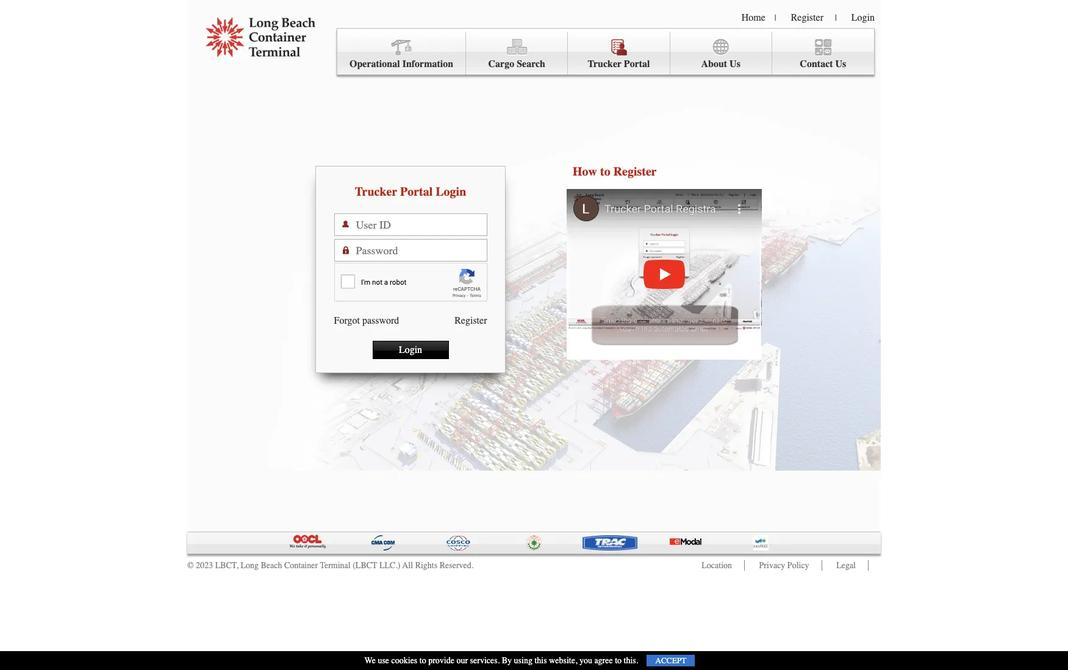 Task type: locate. For each thing, give the bounding box(es) containing it.
lbct,
[[215, 561, 238, 571]]

use
[[378, 656, 389, 666]]

0 vertical spatial trucker
[[588, 59, 622, 70]]

trucker inside menu bar
[[588, 59, 622, 70]]

0 vertical spatial portal
[[624, 59, 650, 70]]

1 | from the left
[[775, 13, 776, 23]]

our
[[457, 656, 468, 666]]

trucker for trucker portal login
[[355, 185, 397, 199]]

|
[[775, 13, 776, 23], [835, 13, 837, 23]]

2 vertical spatial register
[[455, 315, 487, 326]]

accept
[[655, 656, 687, 666]]

us for contact us
[[835, 59, 846, 70]]

menu bar containing operational information
[[337, 28, 875, 75]]

cookies
[[391, 656, 417, 666]]

portal
[[624, 59, 650, 70], [400, 185, 433, 199]]

0 horizontal spatial register link
[[455, 315, 487, 326]]

1 horizontal spatial register
[[613, 165, 657, 179]]

us right contact
[[835, 59, 846, 70]]

all
[[402, 561, 413, 571]]

operational information
[[350, 59, 453, 70]]

(lbct
[[353, 561, 377, 571]]

to right how
[[600, 165, 610, 179]]

1 horizontal spatial register link
[[791, 12, 824, 23]]

login button
[[372, 341, 449, 359]]

2 vertical spatial login
[[399, 345, 422, 356]]

login
[[851, 12, 875, 23], [436, 185, 466, 199], [399, 345, 422, 356]]

privacy
[[759, 561, 785, 571]]

1 vertical spatial portal
[[400, 185, 433, 199]]

legal
[[836, 561, 856, 571]]

1 vertical spatial trucker
[[355, 185, 397, 199]]

login down password
[[399, 345, 422, 356]]

cargo search link
[[466, 32, 568, 75]]

1 vertical spatial register link
[[455, 315, 487, 326]]

login up user id 'text field'
[[436, 185, 466, 199]]

login for login button
[[399, 345, 422, 356]]

forgot password link
[[334, 315, 399, 326]]

us inside contact us link
[[835, 59, 846, 70]]

forgot password
[[334, 315, 399, 326]]

| right home
[[775, 13, 776, 23]]

provide
[[428, 656, 454, 666]]

0 horizontal spatial trucker
[[355, 185, 397, 199]]

us
[[730, 59, 741, 70], [835, 59, 846, 70]]

1 us from the left
[[730, 59, 741, 70]]

search
[[517, 59, 545, 70]]

to right cookies
[[420, 656, 426, 666]]

0 horizontal spatial register
[[455, 315, 487, 326]]

legal link
[[836, 561, 856, 571]]

rights
[[415, 561, 438, 571]]

0 horizontal spatial login
[[399, 345, 422, 356]]

we
[[365, 656, 376, 666]]

portal for trucker portal
[[624, 59, 650, 70]]

portal inside menu bar
[[624, 59, 650, 70]]

2 horizontal spatial register
[[791, 12, 824, 23]]

1 horizontal spatial portal
[[624, 59, 650, 70]]

login inside button
[[399, 345, 422, 356]]

privacy policy link
[[759, 561, 809, 571]]

1 horizontal spatial |
[[835, 13, 837, 23]]

information
[[402, 59, 453, 70]]

menu bar
[[337, 28, 875, 75]]

us inside about us link
[[730, 59, 741, 70]]

to left this.
[[615, 656, 622, 666]]

home
[[742, 12, 765, 23]]

how
[[573, 165, 597, 179]]

long
[[241, 561, 259, 571]]

| left login link
[[835, 13, 837, 23]]

trucker
[[588, 59, 622, 70], [355, 185, 397, 199]]

password
[[362, 315, 399, 326]]

1 vertical spatial register
[[613, 165, 657, 179]]

©
[[187, 561, 194, 571]]

terminal
[[320, 561, 351, 571]]

website,
[[549, 656, 577, 666]]

register
[[791, 12, 824, 23], [613, 165, 657, 179], [455, 315, 487, 326]]

0 horizontal spatial |
[[775, 13, 776, 23]]

0 horizontal spatial us
[[730, 59, 741, 70]]

register link
[[791, 12, 824, 23], [455, 315, 487, 326]]

services.
[[470, 656, 500, 666]]

0 vertical spatial register
[[791, 12, 824, 23]]

1 vertical spatial login
[[436, 185, 466, 199]]

1 horizontal spatial us
[[835, 59, 846, 70]]

beach
[[261, 561, 282, 571]]

by
[[502, 656, 512, 666]]

0 vertical spatial register link
[[791, 12, 824, 23]]

2 us from the left
[[835, 59, 846, 70]]

agree
[[594, 656, 613, 666]]

1 horizontal spatial trucker
[[588, 59, 622, 70]]

1 horizontal spatial login
[[436, 185, 466, 199]]

0 horizontal spatial portal
[[400, 185, 433, 199]]

us right about
[[730, 59, 741, 70]]

about us
[[701, 59, 741, 70]]

0 vertical spatial login
[[851, 12, 875, 23]]

reserved.
[[440, 561, 474, 571]]

login up contact us link
[[851, 12, 875, 23]]

cargo search
[[488, 59, 545, 70]]

to
[[600, 165, 610, 179], [420, 656, 426, 666], [615, 656, 622, 666]]

2 horizontal spatial login
[[851, 12, 875, 23]]



Task type: describe. For each thing, give the bounding box(es) containing it.
operational information link
[[337, 32, 466, 75]]

llc.)
[[379, 561, 400, 571]]

login for login link
[[851, 12, 875, 23]]

register for rightmost register link
[[791, 12, 824, 23]]

using
[[514, 656, 532, 666]]

about
[[701, 59, 727, 70]]

this.
[[624, 656, 638, 666]]

trucker portal
[[588, 59, 650, 70]]

1 horizontal spatial to
[[600, 165, 610, 179]]

we use cookies to provide our services. by using this website, you agree to this.
[[365, 656, 638, 666]]

contact
[[800, 59, 833, 70]]

0 horizontal spatial to
[[420, 656, 426, 666]]

portal for trucker portal login
[[400, 185, 433, 199]]

trucker portal login
[[355, 185, 466, 199]]

User ID text field
[[356, 214, 487, 235]]

© 2023 lbct, long beach container terminal (lbct llc.) all rights reserved.
[[187, 561, 474, 571]]

policy
[[787, 561, 809, 571]]

trucker for trucker portal
[[588, 59, 622, 70]]

forgot
[[334, 315, 360, 326]]

this
[[535, 656, 547, 666]]

cargo
[[488, 59, 514, 70]]

privacy policy
[[759, 561, 809, 571]]

location link
[[702, 561, 732, 571]]

Password password field
[[356, 240, 487, 261]]

home link
[[742, 12, 765, 23]]

contact us link
[[772, 32, 874, 75]]

2 | from the left
[[835, 13, 837, 23]]

2 horizontal spatial to
[[615, 656, 622, 666]]

trucker portal link
[[568, 32, 670, 75]]

you
[[579, 656, 592, 666]]

us for about us
[[730, 59, 741, 70]]

login link
[[851, 12, 875, 23]]

accept button
[[647, 655, 695, 667]]

contact us
[[800, 59, 846, 70]]

register for the bottom register link
[[455, 315, 487, 326]]

location
[[702, 561, 732, 571]]

how to register
[[573, 165, 657, 179]]

2023
[[196, 561, 213, 571]]

operational
[[350, 59, 400, 70]]

container
[[284, 561, 318, 571]]

about us link
[[670, 32, 772, 75]]



Task type: vqa. For each thing, say whether or not it's contained in the screenshot.
Please refer to the Truck Gate Hours web page for further gate details for the week.
no



